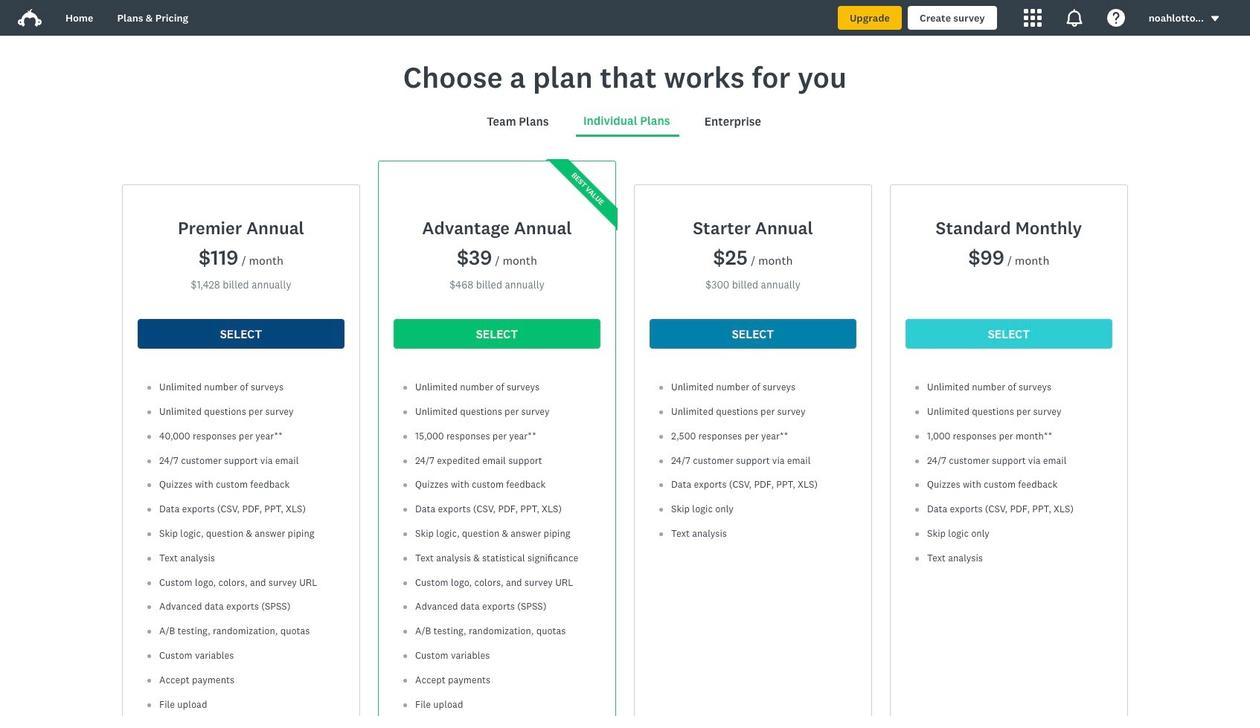 Task type: locate. For each thing, give the bounding box(es) containing it.
products icon image
[[1024, 9, 1041, 27], [1024, 9, 1041, 27]]

dropdown arrow icon image
[[1210, 14, 1220, 24], [1211, 16, 1219, 21]]

1 brand logo image from the top
[[18, 6, 42, 30]]

brand logo image
[[18, 6, 42, 30], [18, 9, 42, 27]]



Task type: vqa. For each thing, say whether or not it's contained in the screenshot.
1st Products Icon from the right
no



Task type: describe. For each thing, give the bounding box(es) containing it.
2 brand logo image from the top
[[18, 9, 42, 27]]

help icon image
[[1107, 9, 1125, 27]]

notification center icon image
[[1065, 9, 1083, 27]]



